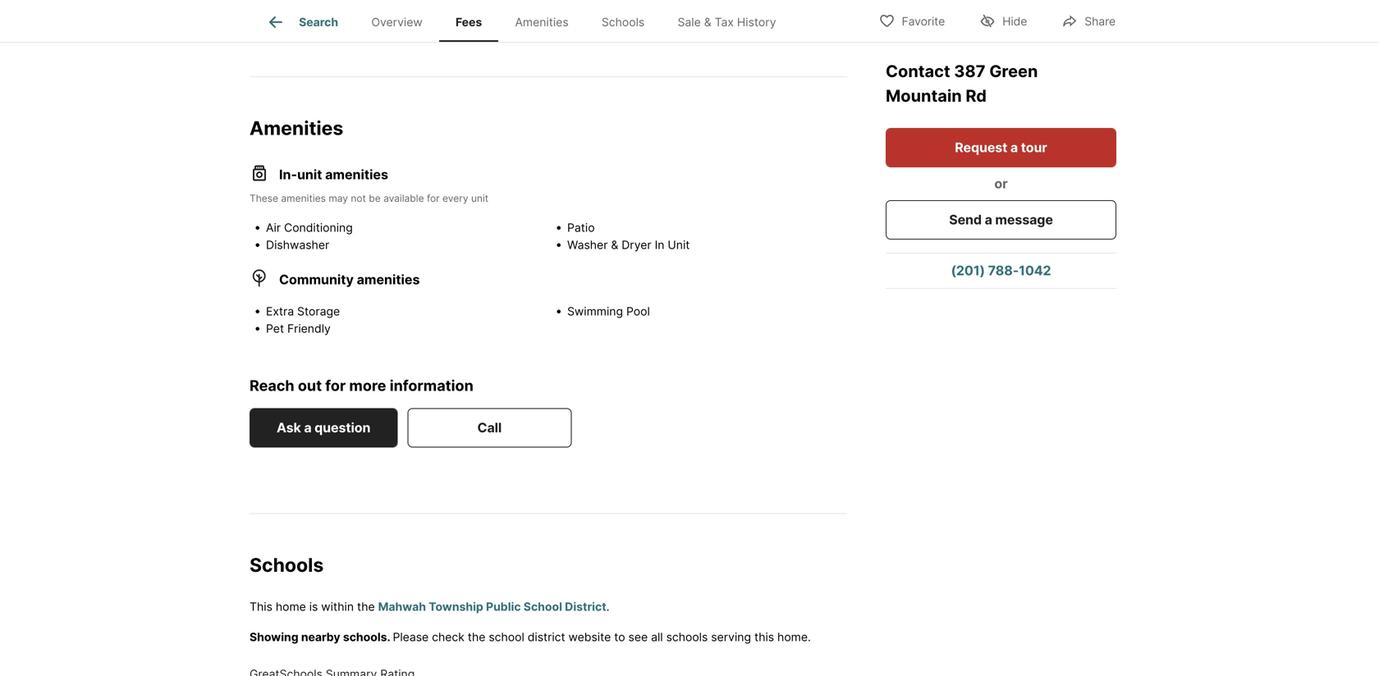 Task type: vqa. For each thing, say whether or not it's contained in the screenshot.
submit search image on the left top of page
no



Task type: describe. For each thing, give the bounding box(es) containing it.
storage
[[297, 304, 340, 318]]

ask
[[277, 420, 301, 436]]

pet
[[266, 322, 284, 336]]

(201) 788-1042 link
[[886, 254, 1117, 288]]

0 vertical spatial the
[[357, 600, 375, 614]]

hide button
[[966, 4, 1042, 37]]

may
[[329, 192, 348, 204]]

favorite button
[[865, 4, 959, 37]]

contact
[[886, 61, 955, 81]]

patio washer & dryer in unit
[[567, 221, 690, 252]]

387 green mountain rd
[[886, 61, 1038, 106]]

& inside tab
[[704, 15, 712, 29]]

extra
[[266, 304, 294, 318]]

more
[[349, 377, 386, 395]]

mahwah
[[378, 600, 426, 614]]

swimming
[[567, 304, 623, 318]]

home
[[276, 600, 306, 614]]

sale & tax history tab
[[661, 2, 793, 42]]

amenities for these
[[281, 192, 326, 204]]

0 horizontal spatial unit
[[297, 167, 322, 183]]

call
[[478, 420, 502, 436]]

public
[[486, 600, 521, 614]]

pool
[[627, 304, 650, 318]]

amenities inside tab
[[515, 15, 569, 29]]

all
[[651, 631, 663, 645]]

extra storage pet friendly
[[266, 304, 340, 336]]

schools.
[[343, 631, 390, 645]]

conditioning
[[284, 221, 353, 235]]

to
[[614, 631, 625, 645]]

overview
[[371, 15, 423, 29]]

check
[[432, 631, 465, 645]]

township
[[429, 600, 484, 614]]

rd
[[966, 86, 987, 106]]

fees
[[456, 15, 482, 29]]

be
[[369, 192, 381, 204]]

send
[[950, 212, 982, 228]]

in-unit amenities
[[279, 167, 388, 183]]

sale & tax history
[[678, 15, 777, 29]]

reach
[[250, 377, 295, 395]]

every
[[443, 192, 469, 204]]

this
[[250, 600, 273, 614]]

share
[[1085, 14, 1116, 28]]

out
[[298, 377, 322, 395]]

mountain
[[886, 86, 962, 106]]

these
[[250, 192, 278, 204]]

showing nearby schools. please check the school district website to see all schools serving this home.
[[250, 631, 811, 645]]

(201)
[[951, 263, 985, 279]]

serving
[[711, 631, 751, 645]]

a for ask
[[304, 420, 312, 436]]

788-
[[988, 263, 1019, 279]]

within
[[321, 600, 354, 614]]

showing
[[250, 631, 299, 645]]

home.
[[778, 631, 811, 645]]

0 vertical spatial amenities
[[325, 167, 388, 183]]

please
[[393, 631, 429, 645]]

in
[[655, 238, 665, 252]]

dryer
[[622, 238, 652, 252]]

these amenities may not be available for every unit
[[250, 192, 489, 204]]

schools
[[666, 631, 708, 645]]

available
[[384, 192, 424, 204]]

reach out for more information
[[250, 377, 474, 395]]

search link
[[266, 12, 338, 32]]

request a tour button
[[886, 128, 1117, 168]]

send a message
[[950, 212, 1053, 228]]

this home is within the mahwah township public school district .
[[250, 600, 610, 614]]

community
[[279, 272, 354, 288]]

or
[[995, 176, 1008, 192]]

air
[[266, 221, 281, 235]]

website
[[569, 631, 611, 645]]

& inside patio washer & dryer in unit
[[611, 238, 619, 252]]

0 vertical spatial for
[[427, 192, 440, 204]]



Task type: locate. For each thing, give the bounding box(es) containing it.
the right check
[[468, 631, 486, 645]]

unit
[[668, 238, 690, 252]]

message
[[996, 212, 1053, 228]]

1 horizontal spatial &
[[704, 15, 712, 29]]

1 horizontal spatial schools
[[602, 15, 645, 29]]

&
[[704, 15, 712, 29], [611, 238, 619, 252]]

a for send
[[985, 212, 993, 228]]

0 vertical spatial unit
[[297, 167, 322, 183]]

a left tour
[[1011, 140, 1018, 156]]

a
[[1011, 140, 1018, 156], [985, 212, 993, 228], [304, 420, 312, 436]]

1 vertical spatial a
[[985, 212, 993, 228]]

air conditioning dishwasher
[[266, 221, 353, 252]]

features:attached
[[250, 21, 349, 35]]

1 vertical spatial &
[[611, 238, 619, 252]]

nearby
[[301, 631, 340, 645]]

in-
[[279, 167, 297, 183]]

district
[[565, 600, 607, 614]]

2 vertical spatial amenities
[[357, 272, 420, 288]]

0 horizontal spatial the
[[357, 600, 375, 614]]

request
[[955, 140, 1008, 156]]

0 horizontal spatial a
[[304, 420, 312, 436]]

request a tour
[[955, 140, 1048, 156]]

a right ask
[[304, 420, 312, 436]]

schools
[[602, 15, 645, 29], [250, 554, 324, 577]]

see
[[629, 631, 648, 645]]

school
[[524, 600, 562, 614]]

& left 'tax' at right top
[[704, 15, 712, 29]]

call button
[[408, 408, 572, 448]]

for left every
[[427, 192, 440, 204]]

hide
[[1003, 14, 1028, 28]]

amenities right the fees tab
[[515, 15, 569, 29]]

schools tab
[[585, 2, 661, 42]]

tax
[[715, 15, 734, 29]]

call link
[[408, 408, 572, 448]]

swimming pool
[[567, 304, 650, 318]]

unit up conditioning
[[297, 167, 322, 183]]

amenities up in-
[[250, 117, 344, 140]]

a inside 'button'
[[985, 212, 993, 228]]

0 vertical spatial &
[[704, 15, 712, 29]]

1 vertical spatial amenities
[[281, 192, 326, 204]]

this
[[755, 631, 775, 645]]

dishwasher
[[266, 238, 329, 252]]

1 vertical spatial schools
[[250, 554, 324, 577]]

is
[[309, 600, 318, 614]]

not
[[351, 192, 366, 204]]

ask a question button
[[250, 408, 398, 448]]

share button
[[1048, 4, 1130, 37]]

the right within
[[357, 600, 375, 614]]

1 vertical spatial the
[[468, 631, 486, 645]]

& left dryer
[[611, 238, 619, 252]]

amenities up not
[[325, 167, 388, 183]]

a inside button
[[304, 420, 312, 436]]

0 horizontal spatial &
[[611, 238, 619, 252]]

1 horizontal spatial unit
[[471, 192, 489, 204]]

1 horizontal spatial amenities
[[515, 15, 569, 29]]

unit right every
[[471, 192, 489, 204]]

(201) 788-1042 button
[[886, 254, 1117, 288]]

information
[[390, 377, 474, 395]]

search
[[299, 15, 338, 29]]

mahwah township public school district link
[[378, 600, 607, 614]]

1 horizontal spatial a
[[985, 212, 993, 228]]

send a message button
[[886, 200, 1117, 240]]

387
[[955, 61, 986, 81]]

fees tab
[[439, 2, 499, 42]]

washer
[[567, 238, 608, 252]]

schools up home
[[250, 554, 324, 577]]

amenities right community at the top
[[357, 272, 420, 288]]

0 horizontal spatial schools
[[250, 554, 324, 577]]

(201) 788-1042
[[951, 263, 1052, 279]]

1 vertical spatial amenities
[[250, 117, 344, 140]]

a for request
[[1011, 140, 1018, 156]]

sale
[[678, 15, 701, 29]]

0 horizontal spatial amenities
[[250, 117, 344, 140]]

.
[[607, 600, 610, 614]]

1 horizontal spatial the
[[468, 631, 486, 645]]

for right the out
[[325, 377, 346, 395]]

favorite
[[902, 14, 945, 28]]

0 horizontal spatial for
[[325, 377, 346, 395]]

a right send
[[985, 212, 993, 228]]

tab list
[[250, 0, 806, 42]]

overview tab
[[355, 2, 439, 42]]

1 vertical spatial unit
[[471, 192, 489, 204]]

amenities tab
[[499, 2, 585, 42]]

tab list containing search
[[250, 0, 806, 42]]

1 vertical spatial for
[[325, 377, 346, 395]]

0 vertical spatial a
[[1011, 140, 1018, 156]]

unit
[[297, 167, 322, 183], [471, 192, 489, 204]]

the
[[357, 600, 375, 614], [468, 631, 486, 645]]

1042
[[1019, 263, 1052, 279]]

question
[[315, 420, 371, 436]]

district
[[528, 631, 566, 645]]

friendly
[[287, 322, 331, 336]]

2 vertical spatial a
[[304, 420, 312, 436]]

green
[[990, 61, 1038, 81]]

0 vertical spatial amenities
[[515, 15, 569, 29]]

1 horizontal spatial for
[[427, 192, 440, 204]]

community amenities
[[279, 272, 420, 288]]

schools inside "tab"
[[602, 15, 645, 29]]

a inside button
[[1011, 140, 1018, 156]]

patio
[[567, 221, 595, 235]]

history
[[737, 15, 777, 29]]

schools left sale
[[602, 15, 645, 29]]

amenities for community
[[357, 272, 420, 288]]

amenities
[[515, 15, 569, 29], [250, 117, 344, 140]]

tour
[[1021, 140, 1048, 156]]

0 vertical spatial schools
[[602, 15, 645, 29]]

for
[[427, 192, 440, 204], [325, 377, 346, 395]]

ask a question
[[277, 420, 371, 436]]

2 horizontal spatial a
[[1011, 140, 1018, 156]]

amenities down in-
[[281, 192, 326, 204]]

school
[[489, 631, 525, 645]]



